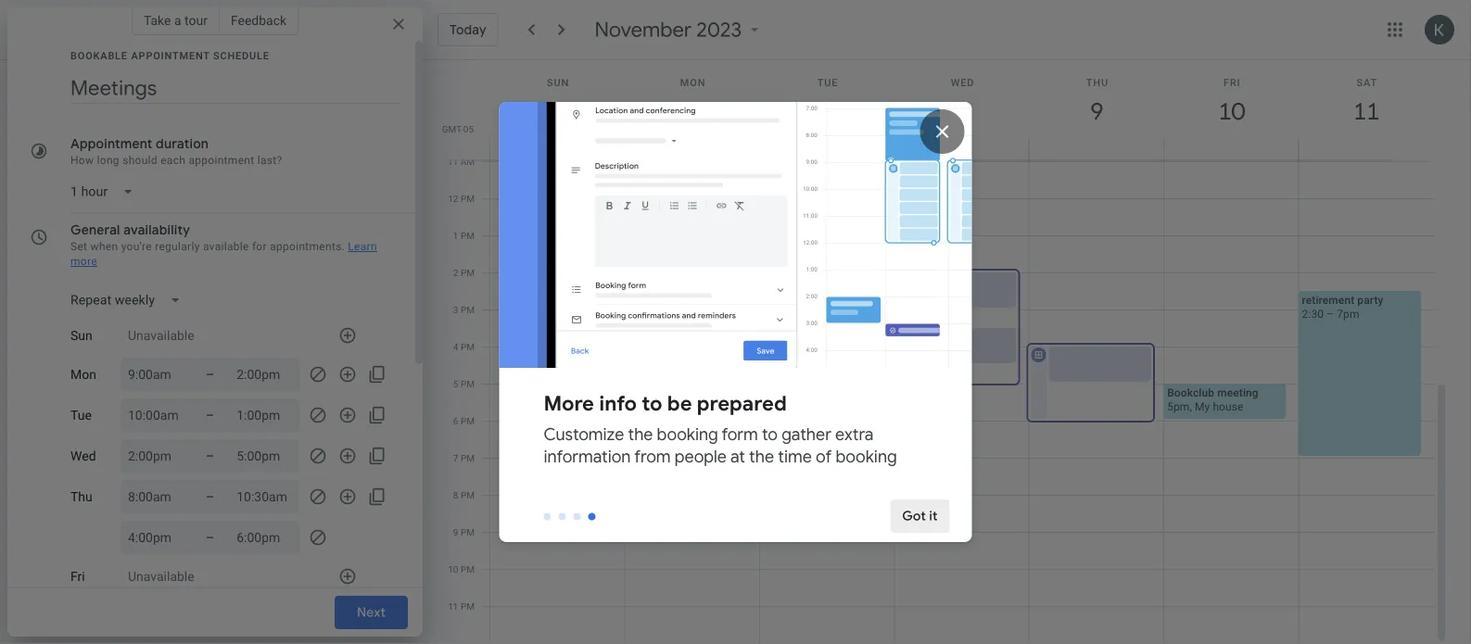 Task type: vqa. For each thing, say whether or not it's contained in the screenshot.
"house"
yes



Task type: describe. For each thing, give the bounding box(es) containing it.
11 for 11 pm
[[448, 601, 459, 612]]

next button
[[335, 596, 408, 630]]

thu
[[70, 489, 93, 505]]

set when you're regularly available for appointments.
[[70, 240, 345, 253]]

grid containing retirement party
[[430, 60, 1449, 644]]

got it
[[903, 508, 938, 525]]

how
[[70, 154, 94, 167]]

fri
[[70, 569, 85, 584]]

– for thu
[[206, 489, 214, 504]]

1 vertical spatial the
[[749, 447, 774, 468]]

should
[[123, 154, 158, 167]]

gmt-
[[442, 123, 463, 134]]

a
[[174, 13, 181, 28]]

you're
[[121, 240, 152, 253]]

info
[[599, 390, 637, 416]]

2023
[[697, 17, 742, 43]]

1
[[453, 230, 459, 241]]

Add title text field
[[70, 74, 401, 102]]

11 pm
[[448, 601, 475, 612]]

11 am
[[448, 156, 475, 167]]

3 pm
[[453, 304, 475, 315]]

05
[[463, 123, 474, 134]]

6 column header from the left
[[1164, 60, 1300, 160]]

next
[[357, 605, 386, 621]]

tour
[[185, 13, 208, 28]]

people
[[675, 447, 727, 468]]

7 pm
[[453, 453, 475, 464]]

duration
[[156, 135, 209, 152]]

3
[[453, 304, 459, 315]]

1 column header from the left
[[490, 60, 625, 160]]

1 vertical spatial booking
[[836, 447, 897, 468]]

2 pm
[[453, 267, 475, 278]]

feedback
[[231, 13, 287, 28]]

retirement party 2:30 – 7pm
[[1303, 293, 1384, 320]]

bookclub
[[1168, 386, 1215, 399]]

gather
[[782, 424, 832, 446]]

12
[[448, 193, 459, 204]]

sun
[[70, 328, 93, 343]]

0 horizontal spatial the
[[628, 424, 653, 446]]

available
[[203, 240, 249, 253]]

time
[[778, 447, 812, 468]]

5
[[453, 378, 459, 389]]

be
[[667, 390, 692, 416]]

take a tour
[[144, 13, 208, 28]]

house
[[1213, 400, 1244, 413]]

bookable
[[70, 50, 128, 61]]

am
[[461, 156, 475, 167]]

8 pm
[[453, 490, 475, 501]]

customize
[[544, 424, 624, 446]]

general
[[70, 222, 120, 238]]

– for mon
[[206, 367, 214, 382]]

schedule
[[213, 50, 270, 61]]

take
[[144, 13, 171, 28]]

1 onboarding progress slider from the left
[[544, 513, 551, 520]]

more
[[70, 255, 97, 268]]

tue
[[70, 408, 92, 423]]

prepared
[[697, 390, 787, 416]]

1 pm
[[453, 230, 475, 241]]

party
[[1358, 293, 1384, 306]]

2 column header from the left
[[624, 60, 760, 160]]

extra
[[836, 424, 874, 446]]

2 onboarding progress slider from the left
[[559, 513, 566, 520]]

of
[[816, 447, 832, 468]]

pm for 5 pm
[[461, 378, 475, 389]]

meeting
[[1218, 386, 1259, 399]]

form
[[722, 424, 758, 446]]

3 column header from the left
[[759, 60, 895, 160]]

last?
[[258, 154, 282, 167]]

general availability
[[70, 222, 190, 238]]

got
[[903, 508, 926, 525]]

5 pm
[[453, 378, 475, 389]]

9
[[453, 527, 459, 538]]

4
[[453, 341, 459, 352]]

unavailable for fri
[[128, 569, 194, 584]]

bookclub meeting 5pm , my house
[[1168, 386, 1259, 413]]

gmt-05
[[442, 123, 474, 134]]

pm for 2 pm
[[461, 267, 475, 278]]

retirement
[[1303, 293, 1355, 306]]



Task type: locate. For each thing, give the bounding box(es) containing it.
pm right 2
[[461, 267, 475, 278]]

bookable appointment schedule
[[70, 50, 270, 61]]

1 vertical spatial unavailable
[[128, 569, 194, 584]]

pm right 7
[[461, 453, 475, 464]]

pm for 4 pm
[[461, 341, 475, 352]]

booking up people
[[657, 424, 718, 446]]

2:30
[[1303, 307, 1324, 320]]

4 pm
[[453, 341, 475, 352]]

11 pm from the top
[[461, 564, 475, 575]]

5 column header from the left
[[1029, 60, 1165, 160]]

1 horizontal spatial the
[[749, 447, 774, 468]]

my
[[1195, 400, 1210, 413]]

7 column header from the left
[[1299, 60, 1435, 160]]

6 pm
[[453, 415, 475, 427]]

pm right 12
[[461, 193, 475, 204]]

1 11 from the top
[[448, 156, 458, 167]]

information
[[544, 447, 631, 468]]

pm for 8 pm
[[461, 490, 475, 501]]

november 2023 button
[[588, 17, 772, 43]]

long
[[97, 154, 120, 167]]

7 pm from the top
[[461, 415, 475, 427]]

11
[[448, 156, 458, 167], [448, 601, 459, 612]]

today
[[450, 21, 487, 38]]

at
[[731, 447, 746, 468]]

7pm
[[1337, 307, 1360, 320]]

booking down extra at the right of page
[[836, 447, 897, 468]]

pm right 1 at the left of the page
[[461, 230, 475, 241]]

4 onboarding progress slider from the left
[[588, 513, 596, 520]]

,
[[1190, 400, 1192, 413]]

when
[[90, 240, 118, 253]]

pm for 1 pm
[[461, 230, 475, 241]]

1 horizontal spatial to
[[762, 424, 778, 446]]

11 left am
[[448, 156, 458, 167]]

pm for 7 pm
[[461, 453, 475, 464]]

4 column header from the left
[[894, 60, 1030, 160]]

today button
[[438, 13, 499, 46]]

it
[[930, 508, 938, 525]]

more info to be prepared customize the booking form to gather extra information from people at the time of booking
[[544, 390, 897, 468]]

pm for 10 pm
[[461, 564, 475, 575]]

to right form
[[762, 424, 778, 446]]

pm right 10
[[461, 564, 475, 575]]

pm right the 5
[[461, 378, 475, 389]]

appointment duration how long should each appointment last?
[[70, 135, 282, 167]]

more
[[544, 390, 594, 416]]

set
[[70, 240, 87, 253]]

0 vertical spatial unavailable
[[128, 328, 194, 343]]

10 pm from the top
[[461, 527, 475, 538]]

pm right 4
[[461, 341, 475, 352]]

appointment
[[70, 135, 153, 152]]

november
[[595, 17, 692, 43]]

12 pm
[[448, 193, 475, 204]]

0 vertical spatial to
[[642, 390, 663, 416]]

9 pm from the top
[[461, 490, 475, 501]]

the up from
[[628, 424, 653, 446]]

pm down 10 pm
[[461, 601, 475, 612]]

1 unavailable from the top
[[128, 328, 194, 343]]

9 pm
[[453, 527, 475, 538]]

–
[[1327, 307, 1335, 320], [206, 367, 214, 382], [206, 408, 214, 423], [206, 448, 214, 464], [206, 489, 214, 504], [206, 530, 214, 545]]

pm right the 9
[[461, 527, 475, 538]]

12 pm from the top
[[461, 601, 475, 612]]

2 11 from the top
[[448, 601, 459, 612]]

learn more
[[70, 240, 377, 268]]

3 onboarding progress slider from the left
[[574, 513, 581, 520]]

pm for 12 pm
[[461, 193, 475, 204]]

availability
[[123, 222, 190, 238]]

pm for 9 pm
[[461, 527, 475, 538]]

each
[[161, 154, 186, 167]]

1 vertical spatial to
[[762, 424, 778, 446]]

wed
[[70, 449, 96, 464]]

1 vertical spatial 11
[[448, 601, 459, 612]]

10 pm
[[448, 564, 475, 575]]

5 pm from the top
[[461, 341, 475, 352]]

appointments.
[[270, 240, 345, 253]]

pm right 6
[[461, 415, 475, 427]]

onboarding progress slider
[[544, 513, 551, 520], [559, 513, 566, 520], [574, 513, 581, 520], [588, 513, 596, 520]]

booking
[[657, 424, 718, 446], [836, 447, 897, 468]]

pm right the 8
[[461, 490, 475, 501]]

1 horizontal spatial booking
[[836, 447, 897, 468]]

for
[[252, 240, 267, 253]]

5pm
[[1168, 400, 1190, 413]]

grid
[[430, 60, 1449, 644]]

learn more link
[[70, 240, 377, 268]]

11 for 11 am
[[448, 156, 458, 167]]

8
[[453, 490, 459, 501]]

2 unavailable from the top
[[128, 569, 194, 584]]

8 pm from the top
[[461, 453, 475, 464]]

3 pm from the top
[[461, 267, 475, 278]]

pm for 6 pm
[[461, 415, 475, 427]]

mon
[[70, 367, 96, 382]]

2
[[453, 267, 459, 278]]

pm for 3 pm
[[461, 304, 475, 315]]

– inside the retirement party 2:30 – 7pm
[[1327, 307, 1335, 320]]

unavailable for sun
[[128, 328, 194, 343]]

1 pm from the top
[[461, 193, 475, 204]]

unavailable right sun
[[128, 328, 194, 343]]

0 vertical spatial booking
[[657, 424, 718, 446]]

– for tue
[[206, 408, 214, 423]]

10
[[448, 564, 459, 575]]

4 pm from the top
[[461, 304, 475, 315]]

pm for 11 pm
[[461, 601, 475, 612]]

got it button
[[891, 494, 950, 539]]

november 2023
[[595, 17, 742, 43]]

0 vertical spatial the
[[628, 424, 653, 446]]

unavailable right fri
[[128, 569, 194, 584]]

7
[[453, 453, 459, 464]]

11 down 10
[[448, 601, 459, 612]]

the right at
[[749, 447, 774, 468]]

column header
[[490, 60, 625, 160], [624, 60, 760, 160], [759, 60, 895, 160], [894, 60, 1030, 160], [1029, 60, 1165, 160], [1164, 60, 1300, 160], [1299, 60, 1435, 160]]

learn
[[348, 240, 377, 253]]

6 pm from the top
[[461, 378, 475, 389]]

– for wed
[[206, 448, 214, 464]]

regularly
[[155, 240, 200, 253]]

take a tour button
[[132, 6, 220, 35]]

6
[[453, 415, 459, 427]]

0 horizontal spatial to
[[642, 390, 663, 416]]

to left be
[[642, 390, 663, 416]]

appointment
[[131, 50, 210, 61]]

pm right "3" at the left
[[461, 304, 475, 315]]

0 vertical spatial 11
[[448, 156, 458, 167]]

from
[[634, 447, 671, 468]]

pm
[[461, 193, 475, 204], [461, 230, 475, 241], [461, 267, 475, 278], [461, 304, 475, 315], [461, 341, 475, 352], [461, 378, 475, 389], [461, 415, 475, 427], [461, 453, 475, 464], [461, 490, 475, 501], [461, 527, 475, 538], [461, 564, 475, 575], [461, 601, 475, 612]]

to
[[642, 390, 663, 416], [762, 424, 778, 446]]

appointment
[[189, 154, 254, 167]]

unavailable
[[128, 328, 194, 343], [128, 569, 194, 584]]

2 pm from the top
[[461, 230, 475, 241]]

0 horizontal spatial booking
[[657, 424, 718, 446]]

feedback button
[[220, 6, 299, 35]]



